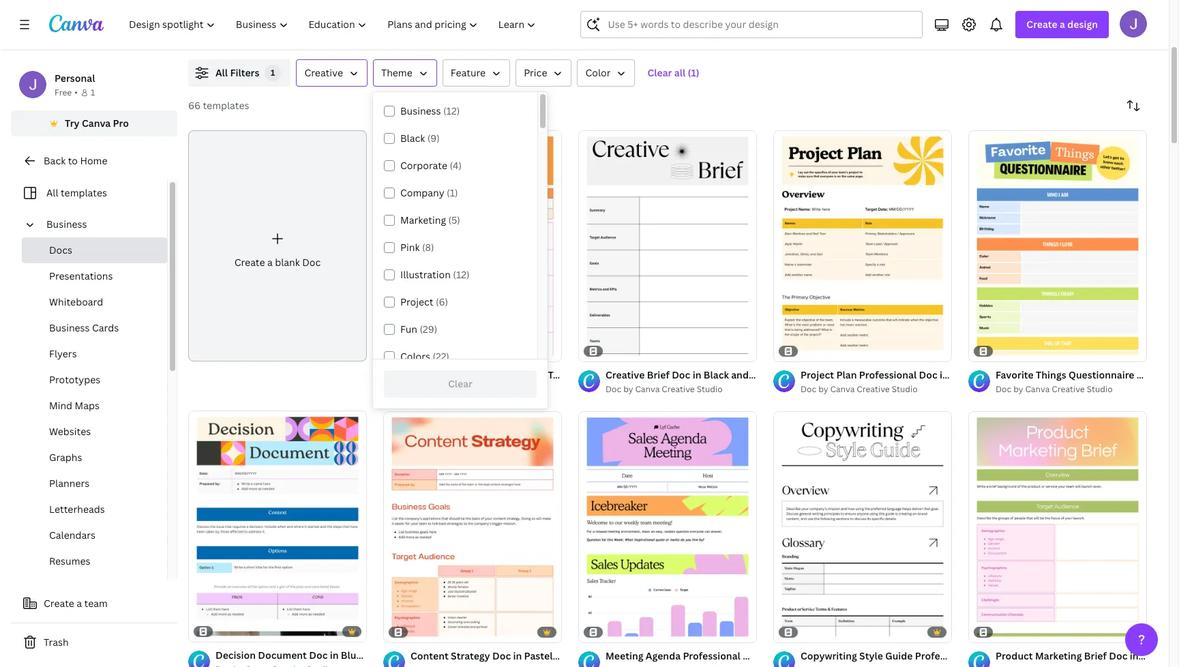 Task type: describe. For each thing, give the bounding box(es) containing it.
4 studio from the left
[[1088, 383, 1113, 395]]

0 horizontal spatial black
[[401, 132, 425, 145]]

presentations
[[49, 270, 113, 283]]

all templates link
[[19, 180, 159, 206]]

4 by from the left
[[1014, 383, 1024, 395]]

white
[[752, 368, 779, 381]]

presentations link
[[22, 263, 167, 289]]

doc by canva creative studio for product marketing brief doc in pastel green pastel orange soft pastels style image
[[996, 383, 1113, 395]]

doc by canva creative studio for the copywriting style guide professional doc in black and white grey editorial style image
[[801, 383, 918, 395]]

create for create a design
[[1027, 18, 1058, 31]]

theme button
[[373, 59, 437, 87]]

doc by canva creative studio link for product marketing brief doc in pastel green pastel orange soft pastels style image
[[996, 383, 1148, 396]]

websites link
[[22, 419, 167, 445]]

business link
[[41, 212, 159, 237]]

business for business cards
[[49, 321, 90, 334]]

flyers
[[49, 347, 77, 360]]

style for research brief doc in orange teal pink soft pastels style
[[649, 368, 673, 381]]

try canva pro button
[[11, 111, 177, 136]]

0 horizontal spatial style
[[473, 649, 497, 662]]

pro
[[113, 117, 129, 130]]

doc inside create a blank doc "element"
[[302, 256, 321, 269]]

clear for clear all (1)
[[648, 66, 673, 79]]

free •
[[55, 87, 78, 98]]

cards
[[92, 321, 119, 334]]

0 horizontal spatial grey
[[397, 649, 419, 662]]

black (9)
[[401, 132, 440, 145]]

color button
[[578, 59, 636, 87]]

research brief doc in orange teal pink soft pastels style link
[[411, 368, 673, 383]]

color
[[586, 66, 611, 79]]

business cards
[[49, 321, 119, 334]]

decision document doc in blue purple grey geometric style image
[[188, 411, 367, 642]]

websites
[[49, 425, 91, 438]]

research
[[411, 368, 454, 381]]

try
[[65, 117, 80, 130]]

create a blank doc
[[235, 256, 321, 269]]

favorite things questionnaire doc in blue orange green playful style image
[[969, 130, 1148, 362]]

soft
[[592, 368, 611, 381]]

clear button
[[384, 371, 537, 398]]

business (12)
[[401, 104, 460, 117]]

project (6)
[[401, 295, 448, 308]]

team
[[84, 597, 108, 610]]

(29)
[[420, 323, 438, 336]]

company (1)
[[401, 186, 458, 199]]

blank
[[275, 256, 300, 269]]

feature
[[451, 66, 486, 79]]

decision document doc in blue purple grey geometric style
[[216, 649, 497, 662]]

creative inside research brief doc in orange teal pink soft pastels style doc by canva creative studio
[[467, 383, 500, 395]]

and
[[732, 368, 749, 381]]

creative brief doc in black and white grey editorial style link
[[606, 368, 871, 383]]

3 by from the left
[[819, 383, 829, 395]]

•
[[75, 87, 78, 98]]

66 templates
[[188, 99, 249, 112]]

66
[[188, 99, 201, 112]]

Search search field
[[608, 12, 915, 38]]

by inside creative brief doc in black and white grey editorial style doc by canva creative studio
[[624, 383, 634, 395]]

content strategy doc in pastel orange red light blue soft pastels style image
[[384, 411, 562, 643]]

all for all templates
[[46, 186, 58, 199]]

personal
[[55, 72, 95, 85]]

price
[[524, 66, 548, 79]]

doc by canva creative studio link for meeting agenda professional doc in pink lavender neon green dynamic professional style image
[[606, 383, 757, 396]]

trash link
[[11, 629, 177, 656]]

doc inside decision document doc in blue purple grey geometric style link
[[309, 649, 328, 662]]

decision document doc in blue purple grey geometric style link
[[216, 648, 497, 663]]

docs
[[49, 244, 72, 257]]

corporate
[[401, 159, 448, 172]]

theme
[[381, 66, 413, 79]]

design
[[1068, 18, 1099, 31]]

black inside creative brief doc in black and white grey editorial style doc by canva creative studio
[[704, 368, 729, 381]]

(6)
[[436, 295, 448, 308]]

jacob simon image
[[1121, 10, 1148, 38]]

fun
[[401, 323, 418, 336]]

mind maps link
[[22, 393, 167, 419]]

all filters
[[216, 66, 260, 79]]

maps
[[75, 399, 100, 412]]

all for all filters
[[216, 66, 228, 79]]

fun (29)
[[401, 323, 438, 336]]

1 vertical spatial 1
[[91, 87, 95, 98]]

project plan professional doc in yellow black friendly corporate style image
[[774, 130, 953, 362]]

a for blank
[[268, 256, 273, 269]]

in for black
[[693, 368, 702, 381]]

product marketing brief doc in pastel green pastel orange soft pastels style image
[[969, 411, 1148, 643]]

to
[[68, 154, 78, 167]]

create a blank doc element
[[188, 130, 367, 362]]

research brief doc in orange teal pink soft pastels style doc by canva creative studio
[[411, 368, 673, 395]]

editorial
[[805, 368, 845, 381]]

in for orange
[[502, 368, 510, 381]]

filters
[[230, 66, 260, 79]]

(4)
[[450, 159, 462, 172]]

0 horizontal spatial pink
[[401, 241, 420, 254]]

corporate (4)
[[401, 159, 462, 172]]

business for business (12)
[[401, 104, 441, 117]]

all
[[675, 66, 686, 79]]

calendars link
[[22, 523, 167, 549]]

trash
[[44, 636, 69, 649]]

document
[[258, 649, 307, 662]]

planners
[[49, 477, 90, 490]]

a for design
[[1061, 18, 1066, 31]]

free
[[55, 87, 72, 98]]

clear for clear
[[448, 378, 473, 390]]

a for team
[[77, 597, 82, 610]]

project
[[401, 295, 434, 308]]

resumes link
[[22, 549, 167, 575]]

mind
[[49, 399, 72, 412]]

create a design
[[1027, 18, 1099, 31]]

pastels
[[614, 368, 647, 381]]



Task type: locate. For each thing, give the bounding box(es) containing it.
a inside dropdown button
[[1061, 18, 1066, 31]]

create inside dropdown button
[[1027, 18, 1058, 31]]

colors (22)
[[401, 350, 450, 363]]

by inside research brief doc in orange teal pink soft pastels style doc by canva creative studio
[[429, 383, 438, 395]]

prototypes link
[[22, 367, 167, 393]]

2 horizontal spatial a
[[1061, 18, 1066, 31]]

clear down (22) at left
[[448, 378, 473, 390]]

(5)
[[449, 214, 461, 227]]

2 brief from the left
[[647, 368, 670, 381]]

(12) right illustration
[[453, 268, 470, 281]]

meeting agenda professional doc in pink lavender neon green dynamic professional style image
[[579, 411, 757, 643]]

illustration
[[401, 268, 451, 281]]

1 vertical spatial clear
[[448, 378, 473, 390]]

1 brief from the left
[[456, 368, 478, 381]]

1 horizontal spatial grey
[[781, 368, 803, 381]]

1 vertical spatial a
[[268, 256, 273, 269]]

1 horizontal spatial doc by canva creative studio
[[996, 383, 1113, 395]]

black
[[401, 132, 425, 145], [704, 368, 729, 381]]

in
[[502, 368, 510, 381], [693, 368, 702, 381], [330, 649, 339, 662]]

2 vertical spatial a
[[77, 597, 82, 610]]

all templates
[[46, 186, 107, 199]]

2 doc by canva creative studio from the left
[[996, 383, 1113, 395]]

business
[[401, 104, 441, 117], [46, 218, 87, 231], [49, 321, 90, 334]]

flyers link
[[22, 341, 167, 367]]

a left design
[[1061, 18, 1066, 31]]

2 vertical spatial create
[[44, 597, 74, 610]]

studio
[[502, 383, 528, 395], [697, 383, 723, 395], [892, 383, 918, 395], [1088, 383, 1113, 395]]

business up black (9) at top left
[[401, 104, 441, 117]]

clear all (1) button
[[641, 59, 707, 87]]

style inside research brief doc in orange teal pink soft pastels style doc by canva creative studio
[[649, 368, 673, 381]]

0 vertical spatial (1)
[[688, 66, 700, 79]]

style inside creative brief doc in black and white grey editorial style doc by canva creative studio
[[847, 368, 871, 381]]

business cards link
[[22, 315, 167, 341]]

try canva pro
[[65, 117, 129, 130]]

create
[[1027, 18, 1058, 31], [235, 256, 265, 269], [44, 597, 74, 610]]

1 vertical spatial business
[[46, 218, 87, 231]]

templates for all templates
[[61, 186, 107, 199]]

brief right research
[[456, 368, 478, 381]]

style right "editorial"
[[847, 368, 871, 381]]

a inside button
[[77, 597, 82, 610]]

(12) for business (12)
[[444, 104, 460, 117]]

mind maps
[[49, 399, 100, 412]]

1 vertical spatial create
[[235, 256, 265, 269]]

0 vertical spatial black
[[401, 132, 425, 145]]

creative inside creative button
[[305, 66, 343, 79]]

in for blue
[[330, 649, 339, 662]]

resumes
[[49, 555, 90, 568]]

1 filter options selected element
[[265, 65, 281, 81]]

3 doc by canva creative studio link from the left
[[801, 383, 953, 396]]

all down back
[[46, 186, 58, 199]]

1 vertical spatial (1)
[[447, 186, 458, 199]]

0 horizontal spatial create
[[44, 597, 74, 610]]

canva inside creative brief doc in black and white grey editorial style doc by canva creative studio
[[636, 383, 660, 395]]

0 vertical spatial all
[[216, 66, 228, 79]]

Sort by button
[[1121, 92, 1148, 119]]

create for create a team
[[44, 597, 74, 610]]

geometric
[[422, 649, 471, 662]]

1 vertical spatial grey
[[397, 649, 419, 662]]

4 doc by canva creative studio link from the left
[[996, 383, 1148, 396]]

planners link
[[22, 471, 167, 497]]

1 horizontal spatial a
[[268, 256, 273, 269]]

back
[[44, 154, 66, 167]]

1 horizontal spatial style
[[649, 368, 673, 381]]

templates down back to home
[[61, 186, 107, 199]]

marketing (5)
[[401, 214, 461, 227]]

create inside button
[[44, 597, 74, 610]]

research brief doc in orange teal pink soft pastels style image
[[384, 130, 562, 362]]

letterheads link
[[22, 497, 167, 523]]

brief inside creative brief doc in black and white grey editorial style doc by canva creative studio
[[647, 368, 670, 381]]

brief
[[456, 368, 478, 381], [647, 368, 670, 381]]

creative
[[305, 66, 343, 79], [606, 368, 645, 381], [467, 383, 500, 395], [662, 383, 695, 395], [857, 383, 890, 395], [1052, 383, 1086, 395]]

black left and on the right
[[704, 368, 729, 381]]

create a team button
[[11, 590, 177, 618]]

pink
[[401, 241, 420, 254], [569, 368, 589, 381]]

top level navigation element
[[120, 11, 548, 38]]

(12) for illustration (12)
[[453, 268, 470, 281]]

0 vertical spatial templates
[[203, 99, 249, 112]]

clear inside clear button
[[448, 378, 473, 390]]

create left "team"
[[44, 597, 74, 610]]

business up docs
[[46, 218, 87, 231]]

2 vertical spatial business
[[49, 321, 90, 334]]

clear all (1)
[[648, 66, 700, 79]]

creative brief doc in black and white grey editorial style doc by canva creative studio
[[606, 368, 871, 395]]

2 horizontal spatial in
[[693, 368, 702, 381]]

0 vertical spatial business
[[401, 104, 441, 117]]

1 horizontal spatial all
[[216, 66, 228, 79]]

canva
[[82, 117, 111, 130], [440, 383, 465, 395], [636, 383, 660, 395], [831, 383, 855, 395], [1026, 383, 1050, 395]]

(12)
[[444, 104, 460, 117], [453, 268, 470, 281]]

grey inside creative brief doc in black and white grey editorial style doc by canva creative studio
[[781, 368, 803, 381]]

all
[[216, 66, 228, 79], [46, 186, 58, 199]]

1 right •
[[91, 87, 95, 98]]

create a blank doc link
[[188, 130, 367, 362]]

1 horizontal spatial templates
[[203, 99, 249, 112]]

1 doc by canva creative studio link from the left
[[411, 383, 562, 396]]

pink left (8)
[[401, 241, 420, 254]]

calendars
[[49, 529, 96, 542]]

2 by from the left
[[624, 383, 634, 395]]

1 right "filters"
[[271, 67, 276, 78]]

pink (8)
[[401, 241, 434, 254]]

style right geometric
[[473, 649, 497, 662]]

a inside "element"
[[268, 256, 273, 269]]

in left orange
[[502, 368, 510, 381]]

marketing
[[401, 214, 446, 227]]

0 horizontal spatial brief
[[456, 368, 478, 381]]

in left and on the right
[[693, 368, 702, 381]]

style right pastels on the right bottom
[[649, 368, 673, 381]]

price button
[[516, 59, 572, 87]]

0 horizontal spatial in
[[330, 649, 339, 662]]

3 studio from the left
[[892, 383, 918, 395]]

(1) right all
[[688, 66, 700, 79]]

1 vertical spatial pink
[[569, 368, 589, 381]]

canva inside research brief doc in orange teal pink soft pastels style doc by canva creative studio
[[440, 383, 465, 395]]

0 horizontal spatial (1)
[[447, 186, 458, 199]]

style for creative brief doc in black and white grey editorial style
[[847, 368, 871, 381]]

feature button
[[443, 59, 511, 87]]

in inside research brief doc in orange teal pink soft pastels style doc by canva creative studio
[[502, 368, 510, 381]]

(1) inside clear all (1) button
[[688, 66, 700, 79]]

0 vertical spatial 1
[[271, 67, 276, 78]]

0 vertical spatial clear
[[648, 66, 673, 79]]

(8)
[[422, 241, 434, 254]]

2 doc by canva creative studio link from the left
[[606, 383, 757, 396]]

1 vertical spatial all
[[46, 186, 58, 199]]

1 vertical spatial (12)
[[453, 268, 470, 281]]

(1) up '(5)'
[[447, 186, 458, 199]]

0 vertical spatial pink
[[401, 241, 420, 254]]

1 horizontal spatial create
[[235, 256, 265, 269]]

2 horizontal spatial style
[[847, 368, 871, 381]]

graphs link
[[22, 445, 167, 471]]

purple
[[364, 649, 395, 662]]

0 horizontal spatial all
[[46, 186, 58, 199]]

copywriting style guide professional doc in black and white grey editorial style image
[[774, 411, 953, 643]]

pink right the teal
[[569, 368, 589, 381]]

decision
[[216, 649, 256, 662]]

doc by canva creative studio link for the copywriting style guide professional doc in black and white grey editorial style image
[[801, 383, 953, 396]]

creative button
[[296, 59, 368, 87]]

templates
[[203, 99, 249, 112], [61, 186, 107, 199]]

(22)
[[433, 350, 450, 363]]

create a team
[[44, 597, 108, 610]]

grey right white
[[781, 368, 803, 381]]

1 vertical spatial black
[[704, 368, 729, 381]]

0 vertical spatial (12)
[[444, 104, 460, 117]]

orange
[[512, 368, 546, 381]]

doc
[[302, 256, 321, 269], [481, 368, 499, 381], [672, 368, 691, 381], [411, 383, 427, 395], [606, 383, 622, 395], [801, 383, 817, 395], [996, 383, 1012, 395], [309, 649, 328, 662]]

create left blank
[[235, 256, 265, 269]]

brief inside research brief doc in orange teal pink soft pastels style doc by canva creative studio
[[456, 368, 478, 381]]

doc by canva creative studio link for content strategy doc in pastel orange red light blue soft pastels style image
[[411, 383, 562, 396]]

create left design
[[1027, 18, 1058, 31]]

1 horizontal spatial pink
[[569, 368, 589, 381]]

0 horizontal spatial 1
[[91, 87, 95, 98]]

1 vertical spatial templates
[[61, 186, 107, 199]]

teal
[[548, 368, 567, 381]]

0 horizontal spatial doc by canva creative studio
[[801, 383, 918, 395]]

brief right pastels on the right bottom
[[647, 368, 670, 381]]

0 vertical spatial a
[[1061, 18, 1066, 31]]

company
[[401, 186, 445, 199]]

clear left all
[[648, 66, 673, 79]]

1 by from the left
[[429, 383, 438, 395]]

prototypes
[[49, 373, 100, 386]]

1 horizontal spatial brief
[[647, 368, 670, 381]]

0 vertical spatial grey
[[781, 368, 803, 381]]

1 horizontal spatial (1)
[[688, 66, 700, 79]]

in inside creative brief doc in black and white grey editorial style doc by canva creative studio
[[693, 368, 702, 381]]

0 horizontal spatial a
[[77, 597, 82, 610]]

1 studio from the left
[[502, 383, 528, 395]]

studio inside research brief doc in orange teal pink soft pastels style doc by canva creative studio
[[502, 383, 528, 395]]

illustration (12)
[[401, 268, 470, 281]]

style
[[649, 368, 673, 381], [847, 368, 871, 381], [473, 649, 497, 662]]

in left the blue
[[330, 649, 339, 662]]

(9)
[[428, 132, 440, 145]]

2 studio from the left
[[697, 383, 723, 395]]

canva inside try canva pro button
[[82, 117, 111, 130]]

templates for 66 templates
[[203, 99, 249, 112]]

back to home
[[44, 154, 107, 167]]

1 horizontal spatial clear
[[648, 66, 673, 79]]

clear
[[648, 66, 673, 79], [448, 378, 473, 390]]

0 horizontal spatial templates
[[61, 186, 107, 199]]

a
[[1061, 18, 1066, 31], [268, 256, 273, 269], [77, 597, 82, 610]]

brief for research
[[456, 368, 478, 381]]

1 horizontal spatial 1
[[271, 67, 276, 78]]

all left "filters"
[[216, 66, 228, 79]]

whiteboard
[[49, 295, 103, 308]]

pink inside research brief doc in orange teal pink soft pastels style doc by canva creative studio
[[569, 368, 589, 381]]

blue
[[341, 649, 362, 662]]

creative brief doc in black and white grey editorial style image
[[579, 130, 757, 362]]

create a design button
[[1016, 11, 1110, 38]]

(12) down feature
[[444, 104, 460, 117]]

0 vertical spatial create
[[1027, 18, 1058, 31]]

grey right purple
[[397, 649, 419, 662]]

business up flyers
[[49, 321, 90, 334]]

None search field
[[581, 11, 924, 38]]

a left blank
[[268, 256, 273, 269]]

create for create a blank doc
[[235, 256, 265, 269]]

studio inside creative brief doc in black and white grey editorial style doc by canva creative studio
[[697, 383, 723, 395]]

business for business
[[46, 218, 87, 231]]

a left "team"
[[77, 597, 82, 610]]

letterheads
[[49, 503, 105, 516]]

1 doc by canva creative studio from the left
[[801, 383, 918, 395]]

0 horizontal spatial clear
[[448, 378, 473, 390]]

2 horizontal spatial create
[[1027, 18, 1058, 31]]

black left (9)
[[401, 132, 425, 145]]

create inside "element"
[[235, 256, 265, 269]]

1 horizontal spatial in
[[502, 368, 510, 381]]

brief for creative
[[647, 368, 670, 381]]

home
[[80, 154, 107, 167]]

whiteboard link
[[22, 289, 167, 315]]

by
[[429, 383, 438, 395], [624, 383, 634, 395], [819, 383, 829, 395], [1014, 383, 1024, 395]]

templates right 66
[[203, 99, 249, 112]]

1 horizontal spatial black
[[704, 368, 729, 381]]

back to home link
[[11, 147, 177, 175]]

clear inside clear all (1) button
[[648, 66, 673, 79]]



Task type: vqa. For each thing, say whether or not it's contained in the screenshot.


